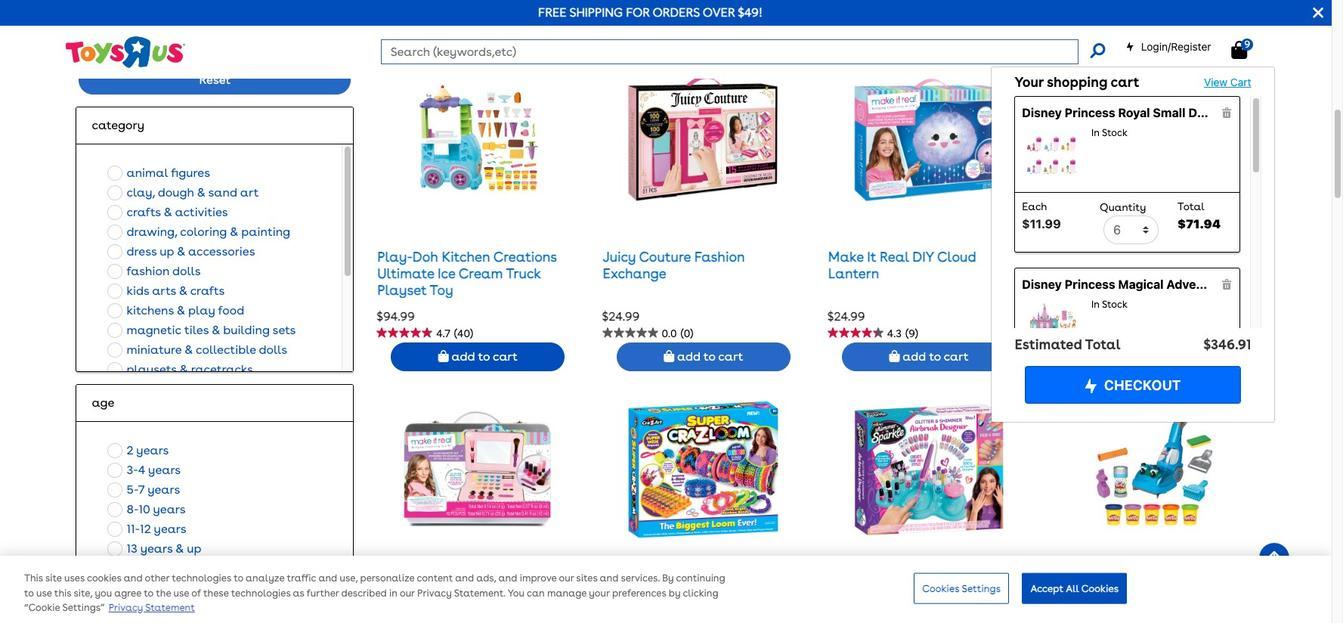 Task type: describe. For each thing, give the bounding box(es) containing it.
1 use from the left
[[36, 588, 52, 599]]

playsets & racetracks
[[127, 362, 253, 377]]

2 shimmer from the top
[[829, 597, 884, 613]]

doll
[[1189, 106, 1212, 120]]

6
[[719, 613, 728, 623]]

you
[[95, 588, 112, 599]]

1 vertical spatial loom
[[661, 597, 697, 613]]

improve
[[520, 573, 557, 584]]

adventures
[[1167, 277, 1235, 291]]

stock for royal
[[1103, 127, 1128, 138]]

& down 11-12 years
[[176, 541, 184, 556]]

princess for royal
[[1065, 106, 1116, 120]]

category element
[[92, 116, 338, 135]]

stock for magical
[[1103, 299, 1128, 310]]

free
[[603, 613, 630, 623]]

collectible
[[196, 343, 256, 357]]

set inside "play-doh zoom zoom vacuum and clean-up set"
[[1148, 597, 1169, 613]]

continuing
[[676, 573, 726, 584]]

& down the drawing, coloring & painting button
[[177, 244, 185, 259]]

(0)
[[681, 328, 694, 340]]

diy inside make it real diy cloud lantern
[[913, 249, 935, 265]]

3-4 years button
[[103, 461, 185, 480]]

view
[[1205, 75, 1228, 88]]

cookies inside accept all cookies button
[[1082, 583, 1119, 594]]

and up you
[[499, 573, 518, 584]]

your
[[1015, 74, 1044, 90]]

art
[[240, 185, 259, 200]]

in for magical
[[1092, 299, 1100, 310]]

shimmer ?n sparkle: glitter & shimmer airbrush designer - fingernail art kit for twee
[[829, 580, 1019, 623]]

product-tab tab panel
[[65, 22, 1270, 623]]

years for 12
[[154, 522, 186, 536]]

dough
[[158, 185, 194, 200]]

$24.99 for juicy couture fashion exchange
[[602, 310, 640, 324]]

1 zoom from the left
[[1119, 580, 1156, 596]]

animal
[[127, 166, 168, 180]]

make for set
[[378, 580, 413, 596]]

make for lantern
[[829, 249, 864, 265]]

add for diy
[[903, 349, 927, 364]]

playsets & racetracks button
[[103, 360, 258, 380]]

over
[[703, 5, 735, 20]]

4.7
[[437, 328, 451, 340]]

clay,
[[127, 185, 155, 200]]

age element
[[92, 394, 338, 412]]

accept
[[1031, 583, 1064, 594]]

up inside 13 years & up button
[[187, 541, 201, 556]]

play
[[188, 303, 215, 318]]

miniature & collectible dolls button
[[103, 340, 292, 360]]

accessories
[[188, 244, 255, 259]]

?n
[[887, 580, 905, 596]]

years for 7
[[148, 482, 180, 497]]

& up 'activities'
[[197, 185, 206, 200]]

lantern
[[829, 265, 880, 281]]

13
[[127, 541, 138, 556]]

z-
[[673, 580, 687, 596]]

add to cart for make it real diy cloud lantern
[[900, 349, 969, 364]]

kit inside kaleidoscope: ultimate coloring nature carry case - coloring kit
[[1113, 282, 1131, 298]]

dress up & accessories
[[127, 244, 255, 259]]

shopping bag image for juicy couture fashion exchange
[[664, 350, 675, 362]]

login/register
[[1142, 40, 1212, 53]]

cart
[[1111, 74, 1140, 90]]

0 vertical spatial technologies
[[172, 573, 231, 584]]

airbrush
[[887, 597, 942, 613]]

in
[[389, 588, 398, 599]]

kids arts & crafts
[[127, 284, 225, 298]]

carry
[[1162, 265, 1200, 281]]

13 years & up
[[127, 541, 201, 556]]

preferences
[[612, 588, 667, 599]]

& inside 'button'
[[177, 303, 185, 318]]

agree
[[114, 588, 141, 599]]

play-doh kitchen creations ultimate ice cream truck playset toy
[[378, 249, 557, 298]]

years down 11-12 years
[[140, 541, 173, 556]]

- inside kaleidoscope: ultimate coloring nature carry case - coloring kit
[[1239, 265, 1244, 281]]

- inside the super cra-z-loom - diy bracelet loom kit, 2200 latex free color bands, 6 row loo
[[725, 580, 730, 596]]

kaleidoscope: ultimate coloring nature carry case - coloring kit
[[1054, 249, 1244, 298]]

1 vertical spatial technologies
[[231, 588, 291, 599]]

coloring
[[180, 225, 227, 239]]

3-4 years
[[127, 463, 181, 477]]

clay, dough & sand art button
[[103, 183, 263, 203]]

11-
[[127, 522, 140, 536]]

add to cart button for diy
[[842, 343, 1016, 371]]

4 add from the left
[[1129, 349, 1152, 364]]

ultimate inside kaleidoscope: ultimate coloring nature carry case - coloring kit
[[1149, 249, 1206, 265]]

& right tiles
[[212, 323, 220, 337]]

and up your
[[600, 573, 619, 584]]

close button image
[[1314, 5, 1324, 21]]

magical
[[1119, 277, 1164, 291]]

kitchens & play food button
[[103, 301, 249, 321]]

statement.
[[454, 588, 506, 599]]

drawing, coloring & painting button
[[103, 222, 295, 242]]

(9)
[[906, 328, 919, 340]]

9
[[1245, 38, 1251, 50]]

drawing,
[[127, 225, 177, 239]]

sites
[[577, 573, 598, 584]]

2 coloring from the top
[[1054, 282, 1110, 298]]

doh for kitchen
[[413, 249, 439, 265]]

kitchens
[[127, 303, 174, 318]]

these
[[203, 588, 229, 599]]

4.7 (40)
[[437, 328, 473, 340]]

use,
[[340, 573, 358, 584]]

traffic
[[287, 573, 316, 584]]

& inside shimmer ?n sparkle: glitter & shimmer airbrush designer - fingernail art kit for twee
[[1010, 580, 1019, 596]]

4
[[138, 463, 145, 477]]

princess for magical
[[1065, 277, 1116, 291]]

make it real diy cloud lantern
[[829, 249, 977, 281]]

estimated
[[1015, 337, 1083, 353]]

by
[[669, 588, 681, 599]]

11-12 years
[[127, 522, 186, 536]]

1 horizontal spatial our
[[559, 573, 574, 584]]

sets
[[273, 323, 296, 337]]

and inside "play-doh zoom zoom vacuum and clean-up set"
[[1054, 597, 1080, 613]]

0.0 link
[[1054, 326, 1145, 340]]

kit,
[[700, 597, 721, 613]]

0.0 for 0.0 (0)
[[662, 328, 677, 340]]

miniature & collectible dolls
[[127, 343, 287, 357]]

cookies
[[87, 573, 121, 584]]

add for exchange
[[678, 349, 701, 364]]

cart for make it real diy cloud lantern
[[944, 349, 969, 364]]

12
[[140, 522, 151, 536]]

magnetic
[[127, 323, 181, 337]]

0 horizontal spatial privacy
[[109, 602, 143, 614]]

disney for disney princess royal small doll color reveal™- styles 
[[1023, 106, 1062, 120]]

and up further
[[319, 573, 337, 584]]

dress
[[127, 244, 157, 259]]

4.3
[[888, 328, 902, 340]]

toy
[[430, 282, 453, 298]]

0 vertical spatial loom
[[687, 580, 722, 596]]

in stock for magical
[[1092, 299, 1128, 310]]

sparkle:
[[908, 580, 961, 596]]

disney for disney princess magical adventures castle
[[1023, 277, 1062, 291]]

trash icon image for castle
[[1221, 278, 1233, 290]]

1 coloring from the top
[[1054, 265, 1110, 281]]

cookies settings button
[[914, 573, 1010, 604]]

and up statement. on the left of page
[[455, 573, 474, 584]]

nature
[[1113, 265, 1159, 281]]

$94.99
[[377, 310, 415, 324]]

10
[[139, 502, 150, 517]]

reveal™-
[[1249, 106, 1304, 120]]

cookies settings
[[923, 583, 1001, 594]]

clay, dough & sand art
[[127, 185, 259, 200]]

super cra-z-loom - diy bracelet loom kit, 2200 latex free color bands, 6 row loo
[[603, 580, 800, 623]]

$11.99
[[1023, 217, 1062, 231]]

super cra-z-loom - diy bracelet loom kit, 2200 latex free color bands, 6 row loom, design & create, cra-z-art ages 8+ image
[[628, 394, 780, 546]]

make it real  diy cloud lantern image
[[854, 63, 1005, 214]]

activities
[[175, 205, 228, 219]]

total inside total $71.94
[[1178, 201, 1205, 213]]



Task type: vqa. For each thing, say whether or not it's contained in the screenshot.
'This icon serves as a link to download the eSSENTIAL Accessibility assistive technology app for individuals with physical disabilities. It is featured as part of our commitment to diversity and inclusion.' in the left of the page
no



Task type: locate. For each thing, give the bounding box(es) containing it.
2 vertical spatial up
[[1129, 597, 1145, 613]]

styles
[[1307, 106, 1344, 120]]

Enter Keyword or Item No. search field
[[381, 39, 1079, 64]]

dolls down sets
[[259, 343, 287, 357]]

1 vertical spatial total
[[1086, 337, 1121, 353]]

other
[[145, 573, 170, 584]]

make inside make it real diy cloud lantern
[[829, 249, 864, 265]]

add for creations
[[452, 349, 475, 364]]

sand
[[208, 185, 237, 200]]

trash icon image right doll
[[1221, 107, 1233, 119]]

add to cart up bolt checkout "image"
[[1126, 349, 1195, 364]]

toys r us image
[[65, 35, 186, 69]]

loom down z-
[[661, 597, 697, 613]]

2
[[127, 443, 134, 458]]

2 add to cart from the left
[[675, 349, 744, 364]]

in right disney princess royal small doll color reveal™- styles may vary image
[[1092, 127, 1100, 138]]

add to cart for juicy couture fashion exchange
[[675, 349, 744, 364]]

use up "cookie
[[36, 588, 52, 599]]

it for set
[[416, 580, 426, 596]]

0 horizontal spatial $24.99
[[602, 310, 640, 324]]

0 vertical spatial dolls
[[172, 264, 201, 278]]

2 in stock from the top
[[1092, 299, 1128, 310]]

1 horizontal spatial color
[[1215, 106, 1246, 120]]

set down 'personalize'
[[378, 597, 398, 613]]

0 vertical spatial kit
[[1113, 282, 1131, 298]]

2 years
[[127, 443, 169, 458]]

add to cart button for exchange
[[617, 343, 791, 371]]

add to cart button down 0.0 link
[[1068, 343, 1242, 371]]

0 vertical spatial play-
[[378, 249, 413, 265]]

1 vertical spatial it
[[416, 580, 426, 596]]

shopping bag image up view cart
[[1232, 41, 1248, 59]]

1 vertical spatial color
[[633, 613, 669, 623]]

technologies
[[172, 573, 231, 584], [231, 588, 291, 599]]

0 horizontal spatial color
[[633, 613, 669, 623]]

kids
[[127, 284, 149, 298]]

1 horizontal spatial 0.0
[[1113, 328, 1128, 340]]

site
[[45, 573, 62, 584]]

results
[[809, 23, 845, 36]]

0 vertical spatial shimmer
[[829, 580, 884, 596]]

disney princess magical adventures castle image
[[1028, 297, 1077, 357]]

our right in
[[400, 588, 415, 599]]

dolls inside button
[[172, 264, 201, 278]]

0 vertical spatial ultimate
[[1149, 249, 1206, 265]]

0 horizontal spatial use
[[36, 588, 52, 599]]

0 vertical spatial privacy
[[417, 588, 452, 599]]

coloring down kaleidoscope:
[[1054, 265, 1110, 281]]

$24.99 for make it real diy cloud lantern
[[828, 310, 866, 324]]

in for royal
[[1092, 127, 1100, 138]]

0 vertical spatial princess
[[1065, 106, 1116, 120]]

3 add to cart from the left
[[900, 349, 969, 364]]

cookies inside cookies settings button
[[923, 583, 960, 594]]

it right in
[[416, 580, 426, 596]]

1 horizontal spatial set
[[1148, 597, 1169, 613]]

1 vertical spatial disney
[[1023, 277, 1062, 291]]

shopping bag image inside 9 link
[[1232, 41, 1248, 59]]

and up agree
[[124, 573, 143, 584]]

play- for play-doh zoom zoom vacuum and clean-up set
[[1054, 580, 1089, 596]]

1 vertical spatial play-
[[1054, 580, 1089, 596]]

2 disney from the top
[[1023, 277, 1062, 291]]

crafts inside button
[[190, 284, 225, 298]]

2 zoom from the left
[[1159, 580, 1196, 596]]

0 vertical spatial in stock
[[1092, 127, 1128, 138]]

years up 13 years & up
[[154, 522, 186, 536]]

0 horizontal spatial ultimate
[[378, 265, 434, 281]]

2 set from the left
[[1148, 597, 1169, 613]]

painting
[[241, 225, 290, 239]]

years inside button
[[154, 522, 186, 536]]

add right shopping bag icon
[[903, 349, 927, 364]]

color
[[1215, 106, 1246, 120], [633, 613, 669, 623]]

make left content
[[378, 580, 413, 596]]

play- inside "play-doh zoom zoom vacuum and clean-up set"
[[1054, 580, 1089, 596]]

brand element
[[92, 613, 338, 623]]

2 trash icon image from the top
[[1221, 278, 1233, 290]]

add to cart
[[449, 349, 518, 364], [675, 349, 744, 364], [900, 349, 969, 364], [1126, 349, 1195, 364]]

add to cart button down '(9)' in the bottom right of the page
[[842, 343, 1016, 371]]

cookies
[[923, 583, 960, 594], [1082, 583, 1119, 594]]

zoom left vacuum
[[1159, 580, 1196, 596]]

statement
[[145, 602, 195, 614]]

1 trash icon image from the top
[[1221, 107, 1233, 119]]

1 vertical spatial diy
[[734, 580, 755, 596]]

privacy down agree
[[109, 602, 143, 614]]

in stock up 0.0 link
[[1092, 299, 1128, 310]]

years up 3-4 years
[[136, 443, 169, 458]]

1 horizontal spatial privacy
[[417, 588, 452, 599]]

0 vertical spatial trash icon image
[[1221, 107, 1233, 119]]

years up 8-10 years
[[148, 482, 180, 497]]

add to cart down '(9)' in the bottom right of the page
[[900, 349, 969, 364]]

magnetic tiles & building sets
[[127, 323, 296, 337]]

make it real glam makeup set
[[378, 580, 553, 613]]

0 vertical spatial diy
[[913, 249, 935, 265]]

play- inside play-doh kitchen creations ultimate ice cream truck playset toy
[[378, 249, 413, 265]]

1 vertical spatial princess
[[1065, 277, 1116, 291]]

in stock for royal
[[1092, 127, 1128, 138]]

1 vertical spatial in
[[1092, 299, 1100, 310]]

1 add from the left
[[452, 349, 475, 364]]

1 cookies from the left
[[923, 583, 960, 594]]

1 vertical spatial up
[[187, 541, 201, 556]]

1 horizontal spatial dolls
[[259, 343, 287, 357]]

play-doh zoom zoom vacuum and clean-up set image
[[1093, 394, 1217, 546]]

play- up clean- on the right bottom
[[1054, 580, 1089, 596]]

castle
[[1238, 277, 1275, 291]]

1 horizontal spatial $24.99
[[828, 310, 866, 324]]

shopping bag image
[[1232, 41, 1248, 59], [438, 350, 449, 362], [664, 350, 675, 362]]

0 vertical spatial our
[[559, 573, 574, 584]]

7
[[138, 482, 145, 497]]

0 horizontal spatial 0.0
[[662, 328, 677, 340]]

kit down airbrush
[[921, 613, 939, 623]]

1 in stock from the top
[[1092, 127, 1128, 138]]

trash icon image left castle on the top of the page
[[1221, 278, 1233, 290]]

it up lantern
[[868, 249, 877, 265]]

2 vertical spatial -
[[1004, 597, 1009, 613]]

can
[[527, 588, 545, 599]]

up inside "play-doh zoom zoom vacuum and clean-up set"
[[1129, 597, 1145, 613]]

11-12 years button
[[103, 520, 191, 539]]

color down bracelet at the left of page
[[633, 613, 669, 623]]

add up bolt checkout "image"
[[1129, 349, 1152, 364]]

shimmer ?n sparkle: glitter & shimmer airbrush designer - fingernail art kit for tween, nail studio, cra-z-art, ages 8+ image
[[854, 394, 1005, 546]]

diy inside the super cra-z-loom - diy bracelet loom kit, 2200 latex free color bands, 6 row loo
[[734, 580, 755, 596]]

total down "$26.99"
[[1086, 337, 1121, 353]]

bolt checkout image
[[1027, 367, 1241, 403]]

designer
[[945, 597, 1001, 613]]

0 vertical spatial stock
[[1103, 127, 1128, 138]]

0.0
[[662, 328, 677, 340], [1113, 328, 1128, 340]]

2 add from the left
[[678, 349, 701, 364]]

cart for juicy couture fashion exchange
[[719, 349, 744, 364]]

0 horizontal spatial make
[[378, 580, 413, 596]]

0 horizontal spatial zoom
[[1119, 580, 1156, 596]]

$24.99 down lantern
[[828, 310, 866, 324]]

building
[[223, 323, 270, 337]]

add to cart for play-doh kitchen creations ultimate ice cream truck playset toy
[[449, 349, 518, 364]]

free shipping for orders over $49! link
[[538, 5, 763, 20]]

1 horizontal spatial cookies
[[1082, 583, 1119, 594]]

technologies down the analyze
[[231, 588, 291, 599]]

1 add to cart from the left
[[449, 349, 518, 364]]

1 horizontal spatial diy
[[913, 249, 935, 265]]

1 vertical spatial trash icon image
[[1221, 278, 1233, 290]]

settings
[[962, 583, 1001, 594]]

4 add to cart button from the left
[[1068, 343, 1242, 371]]

truck
[[506, 265, 541, 281]]

1 stock from the top
[[1103, 127, 1128, 138]]

disney princess royal small doll color reveal™- styles 
[[1023, 106, 1344, 120]]

0 vertical spatial in
[[1092, 127, 1100, 138]]

racetracks
[[191, 362, 253, 377]]

food
[[218, 303, 244, 318]]

$26.99
[[1054, 310, 1091, 324]]

years for 4
[[148, 463, 181, 477]]

in stock down royal
[[1092, 127, 1128, 138]]

1 vertical spatial crafts
[[190, 284, 225, 298]]

1 horizontal spatial zoom
[[1159, 580, 1196, 596]]

2 use from the left
[[174, 588, 189, 599]]

- right case
[[1239, 265, 1244, 281]]

coloring up "$26.99"
[[1054, 282, 1110, 298]]

0 horizontal spatial crafts
[[127, 205, 161, 219]]

& right the arts
[[179, 284, 187, 298]]

& inside button
[[185, 343, 193, 357]]

1 horizontal spatial kit
[[1113, 282, 1131, 298]]

make inside make it real glam makeup set
[[378, 580, 413, 596]]

2 cookies from the left
[[1082, 583, 1119, 594]]

crafts down clay, in the left of the page
[[127, 205, 161, 219]]

juicy
[[603, 249, 636, 265]]

animal figures
[[127, 166, 210, 180]]

1 horizontal spatial it
[[868, 249, 877, 265]]

privacy inside this site uses cookies and other technologies to analyze traffic and use, personalize content and ads, and improve our sites and services. by continuing to use this site, you agree to the use of these technologies as further described in our privacy statement. you can manage your preferences by clicking "cookie settings"
[[417, 588, 452, 599]]

None search field
[[381, 39, 1105, 64]]

2 horizontal spatial up
[[1129, 597, 1145, 613]]

ultimate
[[1149, 249, 1206, 265], [378, 265, 434, 281]]

& up accessories at the left of page
[[230, 225, 238, 239]]

add to cart down (0)
[[675, 349, 744, 364]]

0.0 left (0)
[[662, 328, 677, 340]]

set right clean- on the right bottom
[[1148, 597, 1169, 613]]

juicy couture fashion exchange image
[[628, 63, 780, 214]]

stock down royal
[[1103, 127, 1128, 138]]

add down (40)
[[452, 349, 475, 364]]

8-10 years
[[127, 502, 186, 517]]

1 horizontal spatial use
[[174, 588, 189, 599]]

1 vertical spatial real
[[429, 580, 458, 596]]

0 vertical spatial up
[[160, 244, 174, 259]]

& down the kids arts & crafts
[[177, 303, 185, 318]]

1 princess from the top
[[1065, 106, 1116, 120]]

playset
[[378, 282, 427, 298]]

0 horizontal spatial real
[[429, 580, 458, 596]]

princess down kaleidoscope:
[[1065, 277, 1116, 291]]

3 add to cart button from the left
[[842, 343, 1016, 371]]

$24.99 down the exchange
[[602, 310, 640, 324]]

content
[[417, 573, 453, 584]]

1 vertical spatial doh
[[1089, 580, 1115, 596]]

0 horizontal spatial dolls
[[172, 264, 201, 278]]

- up 2200
[[725, 580, 730, 596]]

real left the cloud
[[880, 249, 910, 265]]

dolls inside button
[[259, 343, 287, 357]]

kitchen
[[442, 249, 490, 265]]

color inside the super cra-z-loom - diy bracelet loom kit, 2200 latex free color bands, 6 row loo
[[633, 613, 669, 623]]

1 vertical spatial dolls
[[259, 343, 287, 357]]

ultimate up carry
[[1149, 249, 1206, 265]]

add to cart down (40)
[[449, 349, 518, 364]]

accept all cookies button
[[1023, 573, 1128, 604]]

2 princess from the top
[[1065, 277, 1116, 291]]

it inside make it real glam makeup set
[[416, 580, 426, 596]]

up up of in the bottom left of the page
[[187, 541, 201, 556]]

1 vertical spatial shimmer
[[829, 597, 884, 613]]

0 horizontal spatial total
[[1086, 337, 1121, 353]]

& down miniature & collectible dolls button
[[180, 362, 188, 377]]

0.0 up bolt checkout "image"
[[1113, 328, 1128, 340]]

color right doll
[[1215, 106, 1246, 120]]

real inside make it real glam makeup set
[[429, 580, 458, 596]]

use
[[36, 588, 52, 599], [174, 588, 189, 599]]

set inside make it real glam makeup set
[[378, 597, 398, 613]]

make up lantern
[[829, 249, 864, 265]]

site,
[[74, 588, 92, 599]]

add to cart button down (0)
[[617, 343, 791, 371]]

crafts & activities button
[[103, 203, 233, 222]]

0 vertical spatial make
[[829, 249, 864, 265]]

ads,
[[477, 573, 496, 584]]

disney princess royal small doll color reveal™- styles may vary image
[[1028, 126, 1077, 185]]

shopping bag image down the 4.7
[[438, 350, 449, 362]]

ultimate inside play-doh kitchen creations ultimate ice cream truck playset toy
[[378, 265, 434, 281]]

doh up ice
[[413, 249, 439, 265]]

bands,
[[672, 613, 716, 623]]

0 horizontal spatial doh
[[413, 249, 439, 265]]

1 horizontal spatial crafts
[[190, 284, 225, 298]]

0 horizontal spatial it
[[416, 580, 426, 596]]

1 vertical spatial in stock
[[1092, 299, 1128, 310]]

4 add to cart from the left
[[1126, 349, 1195, 364]]

1 in from the top
[[1092, 127, 1100, 138]]

shopping bag image down 0.0 (0)
[[664, 350, 675, 362]]

play-doh kitchen creations ultimate ice cream truck playset toy image
[[416, 63, 540, 214]]

& down "dough"
[[164, 205, 172, 219]]

cream
[[459, 265, 503, 281]]

technologies up of in the bottom left of the page
[[172, 573, 231, 584]]

1 vertical spatial stock
[[1103, 299, 1128, 310]]

row
[[731, 613, 758, 623]]

1 shimmer from the top
[[829, 580, 884, 596]]

privacy down content
[[417, 588, 452, 599]]

crafts up play
[[190, 284, 225, 298]]

add to cart button
[[391, 343, 565, 371], [617, 343, 791, 371], [842, 343, 1016, 371], [1068, 343, 1242, 371]]

up inside dress up & accessories button
[[160, 244, 174, 259]]

1 horizontal spatial make
[[829, 249, 864, 265]]

arts
[[152, 284, 176, 298]]

0 vertical spatial doh
[[413, 249, 439, 265]]

0 horizontal spatial up
[[160, 244, 174, 259]]

disney up the disney princess magical adventures castle image
[[1023, 277, 1062, 291]]

magnetic tiles & building sets button
[[103, 321, 301, 340]]

free shipping for orders over $49!
[[538, 5, 763, 20]]

stock
[[1103, 127, 1128, 138], [1103, 299, 1128, 310]]

services.
[[621, 573, 660, 584]]

real inside make it real diy cloud lantern
[[880, 249, 910, 265]]

0 vertical spatial disney
[[1023, 106, 1062, 120]]

1 0.0 from the left
[[662, 328, 677, 340]]

0 vertical spatial real
[[880, 249, 910, 265]]

settings"
[[62, 602, 105, 614]]

1 horizontal spatial total
[[1178, 201, 1205, 213]]

& right glitter on the bottom right
[[1010, 580, 1019, 596]]

(40)
[[454, 328, 473, 340]]

real for diy
[[880, 249, 910, 265]]

0 horizontal spatial shopping bag image
[[438, 350, 449, 362]]

it for lantern
[[868, 249, 877, 265]]

1 horizontal spatial -
[[1004, 597, 1009, 613]]

shopping bag image for play-doh kitchen creations ultimate ice cream truck playset toy
[[438, 350, 449, 362]]

ultimate up playset
[[378, 265, 434, 281]]

cart for play-doh kitchen creations ultimate ice cream truck playset toy
[[493, 349, 518, 364]]

juicy couture fashion exchange
[[603, 249, 745, 281]]

doh inside "play-doh zoom zoom vacuum and clean-up set"
[[1089, 580, 1115, 596]]

1 horizontal spatial play-
[[1054, 580, 1089, 596]]

play-
[[378, 249, 413, 265], [1054, 580, 1089, 596]]

use left of in the bottom left of the page
[[174, 588, 189, 599]]

couture
[[639, 249, 691, 265]]

free
[[538, 5, 567, 20]]

2 stock from the top
[[1103, 299, 1128, 310]]

diy up 2200
[[734, 580, 755, 596]]

0 horizontal spatial play-
[[378, 249, 413, 265]]

add to cart button for nature
[[1068, 343, 1242, 371]]

5-7 years button
[[103, 480, 185, 500]]

0 horizontal spatial -
[[725, 580, 730, 596]]

crafts
[[127, 205, 161, 219], [190, 284, 225, 298]]

real left glam on the bottom left of page
[[429, 580, 458, 596]]

reset
[[199, 73, 231, 87]]

clicking
[[683, 588, 719, 599]]

kit down nature
[[1113, 282, 1131, 298]]

0 vertical spatial -
[[1239, 265, 1244, 281]]

1 set from the left
[[378, 597, 398, 613]]

0 horizontal spatial kit
[[921, 613, 939, 623]]

make it real diy cloud lantern link
[[829, 249, 977, 281]]

playsets
[[127, 362, 177, 377]]

$346.91
[[1204, 337, 1252, 353]]

stock up 0.0 link
[[1103, 299, 1128, 310]]

3 add from the left
[[903, 349, 927, 364]]

diy left the cloud
[[913, 249, 935, 265]]

0 vertical spatial total
[[1178, 201, 1205, 213]]

1 horizontal spatial doh
[[1089, 580, 1115, 596]]

loom up the kit,
[[687, 580, 722, 596]]

makeup
[[501, 580, 553, 596]]

0 horizontal spatial diy
[[734, 580, 755, 596]]

cloud
[[938, 249, 977, 265]]

0 horizontal spatial set
[[378, 597, 398, 613]]

1 horizontal spatial ultimate
[[1149, 249, 1206, 265]]

2 0.0 from the left
[[1113, 328, 1128, 340]]

0 horizontal spatial our
[[400, 588, 415, 599]]

1 disney from the top
[[1023, 106, 1062, 120]]

make it real  glam makeup set image
[[402, 394, 554, 546]]

1 vertical spatial make
[[378, 580, 413, 596]]

0 vertical spatial crafts
[[127, 205, 161, 219]]

it inside make it real diy cloud lantern
[[868, 249, 877, 265]]

real for glam
[[429, 580, 458, 596]]

privacy statement
[[109, 602, 195, 614]]

add to cart button down (40)
[[391, 343, 565, 371]]

2200
[[725, 597, 756, 613]]

doh inside play-doh kitchen creations ultimate ice cream truck playset toy
[[413, 249, 439, 265]]

trash icon image
[[1221, 107, 1233, 119], [1221, 278, 1233, 290]]

shopping bag image
[[890, 350, 900, 362]]

play- up playset
[[378, 249, 413, 265]]

and down all
[[1054, 597, 1080, 613]]

trash icon image for doll
[[1221, 107, 1233, 119]]

doh up clean- on the right bottom
[[1089, 580, 1115, 596]]

-
[[1239, 265, 1244, 281], [725, 580, 730, 596], [1004, 597, 1009, 613]]

fashion
[[695, 249, 745, 265]]

2 add to cart button from the left
[[617, 343, 791, 371]]

kaleidoscope: ultimate coloring nature carry case - coloring kit image
[[1079, 63, 1231, 214]]

years up 5-7 years
[[148, 463, 181, 477]]

this site uses cookies and other technologies to analyze traffic and use, personalize content and ads, and improve our sites and services. by continuing to use this site, you agree to the use of these technologies as further described in our privacy statement. you can manage your preferences by clicking "cookie settings"
[[24, 573, 726, 614]]

1 vertical spatial our
[[400, 588, 415, 599]]

1 $24.99 from the left
[[602, 310, 640, 324]]

princess down shopping
[[1065, 106, 1116, 120]]

play- for play-doh kitchen creations ultimate ice cream truck playset toy
[[378, 249, 413, 265]]

disney down your
[[1023, 106, 1062, 120]]

loom
[[687, 580, 722, 596], [661, 597, 697, 613]]

587 results
[[788, 23, 845, 36]]

dolls down dress up & accessories button
[[172, 264, 201, 278]]

view cart link
[[1205, 75, 1252, 88]]

crafts inside button
[[127, 205, 161, 219]]

0 vertical spatial color
[[1215, 106, 1246, 120]]

this
[[54, 588, 71, 599]]

years up 11-12 years
[[153, 502, 186, 517]]

total up the $71.94
[[1178, 201, 1205, 213]]

by
[[663, 573, 674, 584]]

& up playsets & racetracks
[[185, 343, 193, 357]]

1 vertical spatial -
[[725, 580, 730, 596]]

estimated total
[[1015, 337, 1121, 353]]

- inside shimmer ?n sparkle: glitter & shimmer airbrush designer - fingernail art kit for twee
[[1004, 597, 1009, 613]]

in right "$26.99"
[[1092, 299, 1100, 310]]

1 add to cart button from the left
[[391, 343, 565, 371]]

years for 10
[[153, 502, 186, 517]]

1 vertical spatial kit
[[921, 613, 939, 623]]

1 vertical spatial privacy
[[109, 602, 143, 614]]

to
[[478, 349, 490, 364], [704, 349, 716, 364], [930, 349, 941, 364], [1155, 349, 1167, 364], [234, 573, 243, 584], [24, 588, 34, 599], [144, 588, 154, 599]]

add down (0)
[[678, 349, 701, 364]]

up up fashion dolls on the left
[[160, 244, 174, 259]]

zoom up clean- on the right bottom
[[1119, 580, 1156, 596]]

1 horizontal spatial up
[[187, 541, 201, 556]]

this
[[24, 573, 43, 584]]

2 horizontal spatial -
[[1239, 265, 1244, 281]]

doh for zoom
[[1089, 580, 1115, 596]]

1 vertical spatial ultimate
[[378, 265, 434, 281]]

fashion dolls button
[[103, 262, 205, 281]]

0 vertical spatial it
[[868, 249, 877, 265]]

1 horizontal spatial shopping bag image
[[664, 350, 675, 362]]

2 horizontal spatial shopping bag image
[[1232, 41, 1248, 59]]

disney princess magical adventures castle
[[1023, 277, 1275, 291]]

- down glitter on the bottom right
[[1004, 597, 1009, 613]]

kit inside shimmer ?n sparkle: glitter & shimmer airbrush designer - fingernail art kit for twee
[[921, 613, 939, 623]]

art
[[897, 613, 918, 623]]

2 $24.99 from the left
[[828, 310, 866, 324]]

0 horizontal spatial cookies
[[923, 583, 960, 594]]

up right accept all cookies button on the right of the page
[[1129, 597, 1145, 613]]

add to cart button for creations
[[391, 343, 565, 371]]

our up manage
[[559, 573, 574, 584]]

2 in from the top
[[1092, 299, 1100, 310]]

dress up & accessories button
[[103, 242, 260, 262]]

0.0 for 0.0
[[1113, 328, 1128, 340]]

& inside button
[[179, 284, 187, 298]]



